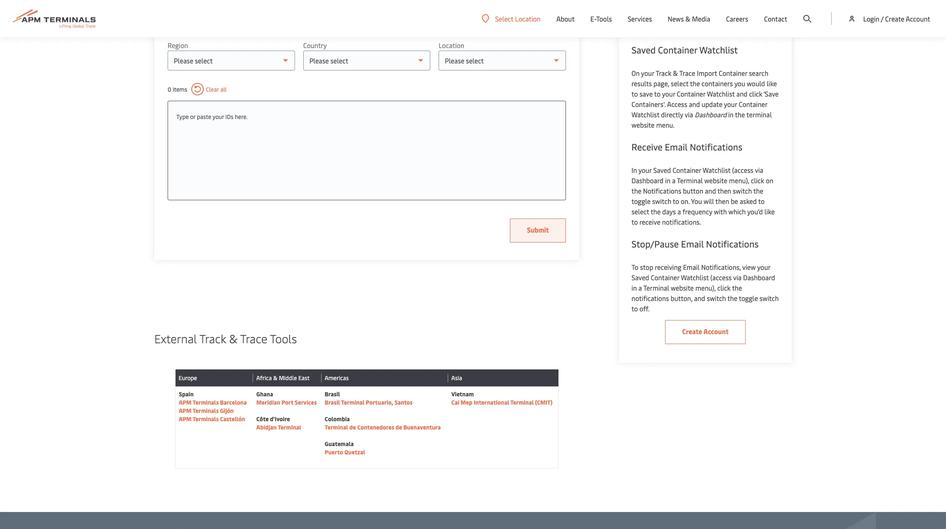 Task type: locate. For each thing, give the bounding box(es) containing it.
terminal up button
[[678, 176, 703, 185]]

saved inside to stop receiving email notifications, view your saved container watchlist (access via dashboard in a terminal website menu), click the notifications button, and switch the toggle switch to off.
[[632, 273, 650, 282]]

button
[[684, 186, 704, 196]]

to left "receive"
[[632, 218, 638, 227]]

terminals down apm terminals gijón link
[[193, 416, 219, 424]]

website up will
[[705, 176, 728, 185]]

trace up africa
[[240, 331, 268, 347]]

notifications for receive email notifications
[[690, 141, 743, 153]]

0 vertical spatial select
[[671, 79, 689, 88]]

menu), up be
[[730, 176, 750, 185]]

switch
[[733, 186, 753, 196], [653, 197, 672, 206], [707, 294, 727, 303], [760, 294, 779, 303]]

website inside in the terminal website menu.
[[632, 120, 655, 130]]

services button
[[628, 0, 653, 37]]

trace left "import"
[[680, 69, 696, 78]]

on
[[632, 69, 640, 78]]

like inside on your track & trace import container search results page, select the containers you would like to save to your container watchlist and click 'save containers'. access and update your container watchlist directly via
[[767, 79, 778, 88]]

2 brasil from the top
[[325, 399, 340, 407]]

2 vertical spatial notifications
[[707, 238, 759, 250]]

website inside to stop receiving email notifications, view your saved container watchlist (access via dashboard in a terminal website menu), click the notifications button, and switch the toggle switch to off.
[[671, 284, 694, 293]]

1 vertical spatial services
[[295, 399, 317, 407]]

notifications for stop/pause email notifications
[[707, 238, 759, 250]]

2 horizontal spatial website
[[705, 176, 728, 185]]

tab list
[[154, 0, 580, 22]]

container up you
[[719, 69, 748, 78]]

1 vertical spatial brasil
[[325, 399, 340, 407]]

terminals up apm terminals gijón link
[[193, 399, 219, 407]]

0 vertical spatial in
[[729, 110, 734, 119]]

& inside on your track & trace import container search results page, select the containers you would like to save to your container watchlist and click 'save containers'. access and update your container watchlist directly via
[[674, 69, 679, 78]]

here.
[[235, 113, 248, 121]]

notifications up days
[[644, 186, 682, 196]]

location
[[515, 14, 541, 23], [439, 41, 465, 50]]

via
[[685, 110, 694, 119], [756, 166, 764, 175], [734, 273, 742, 282]]

0 vertical spatial notifications
[[690, 141, 743, 153]]

1 vertical spatial dashboard
[[632, 176, 664, 185]]

0 vertical spatial like
[[767, 79, 778, 88]]

3 apm from the top
[[179, 416, 192, 424]]

puerto quetzal link
[[325, 449, 365, 457]]

barcelona
[[220, 399, 247, 407]]

select inside in your saved container watchlist (access via dashboard in a terminal website menu), click on the notifications button and then switch the toggle switch to on. you will then be asked to select the days a frequency with which you'd like to receive notifications.
[[632, 207, 650, 216]]

terminal inside vietnam cai mep international terminal (cmit)
[[511, 399, 534, 407]]

in left terminal
[[729, 110, 734, 119]]

terminal inside colombia terminal de contenedores de buenaventura
[[325, 424, 348, 432]]

in up days
[[666, 176, 671, 185]]

de right contenedores
[[396, 424, 402, 432]]

dashboard down "view"
[[744, 273, 776, 282]]

items
[[173, 85, 187, 93]]

track right external
[[200, 331, 226, 347]]

watchlist inside in your saved container watchlist (access via dashboard in a terminal website menu), click on the notifications button and then switch the toggle switch to on. you will then be asked to select the days a frequency with which you'd like to receive notifications.
[[703, 166, 731, 175]]

then
[[718, 186, 732, 196], [716, 197, 730, 206]]

1 vertical spatial location
[[439, 41, 465, 50]]

2 horizontal spatial via
[[756, 166, 764, 175]]

to left the off.
[[632, 304, 638, 314]]

1 vertical spatial in
[[666, 176, 671, 185]]

terminal inside to stop receiving email notifications, view your saved container watchlist (access via dashboard in a terminal website menu), click the notifications button, and switch the toggle switch to off.
[[644, 284, 670, 293]]

'save
[[764, 89, 779, 98]]

minutes
[[632, 23, 657, 32]]

1 horizontal spatial menu),
[[730, 176, 750, 185]]

2 terminals from the top
[[193, 407, 219, 415]]

0 horizontal spatial (access
[[711, 273, 732, 282]]

account
[[907, 14, 931, 23]]

toggle down "view"
[[740, 294, 759, 303]]

0 vertical spatial trace
[[680, 69, 696, 78]]

1 vertical spatial select
[[632, 207, 650, 216]]

terminal up colombia
[[341, 399, 365, 407]]

0 vertical spatial services
[[628, 14, 653, 23]]

1 vertical spatial track
[[200, 331, 226, 347]]

saved down receive
[[654, 166, 672, 175]]

off.
[[640, 304, 650, 314]]

menu), inside in your saved container watchlist (access via dashboard in a terminal website menu), click on the notifications button and then switch the toggle switch to on. you will then be asked to select the days a frequency with which you'd like to receive notifications.
[[730, 176, 750, 185]]

email inside to stop receiving email notifications, view your saved container watchlist (access via dashboard in a terminal website menu), click the notifications button, and switch the toggle switch to off.
[[684, 263, 700, 272]]

menu), down notifications,
[[696, 284, 716, 293]]

2 vertical spatial click
[[718, 284, 731, 293]]

1 horizontal spatial via
[[734, 273, 742, 282]]

website up button,
[[671, 284, 694, 293]]

with
[[715, 207, 728, 216]]

services right port
[[295, 399, 317, 407]]

click left on
[[752, 176, 765, 185]]

careers button
[[727, 0, 749, 37]]

(access inside in your saved container watchlist (access via dashboard in a terminal website menu), click on the notifications button and then switch the toggle switch to on. you will then be asked to select the days a frequency with which you'd like to receive notifications.
[[733, 166, 754, 175]]

terminal
[[747, 110, 773, 119]]

terminal de contenedores de buenaventura link
[[325, 424, 441, 432]]

menu),
[[730, 176, 750, 185], [696, 284, 716, 293]]

1 vertical spatial click
[[752, 176, 765, 185]]

0 vertical spatial website
[[632, 120, 655, 130]]

1 vertical spatial (access
[[711, 273, 732, 282]]

1 horizontal spatial toggle
[[740, 294, 759, 303]]

to left save
[[632, 89, 638, 98]]

0 vertical spatial (access
[[733, 166, 754, 175]]

receive email notifications
[[632, 141, 743, 153]]

0 vertical spatial apm
[[179, 399, 192, 407]]

1 horizontal spatial (access
[[733, 166, 754, 175]]

login / create account
[[864, 14, 931, 23]]

and up up.
[[680, 13, 692, 22]]

0 horizontal spatial track
[[200, 331, 226, 347]]

container down receiving
[[651, 273, 680, 282]]

your
[[642, 69, 655, 78], [663, 89, 676, 98], [725, 100, 738, 109], [213, 113, 224, 121], [639, 166, 652, 175], [758, 263, 771, 272]]

0 horizontal spatial de
[[350, 424, 356, 432]]

terminal alerts
[[632, 13, 679, 22]]

1 vertical spatial notifications
[[644, 186, 682, 196]]

0
[[168, 85, 171, 93]]

1 vertical spatial website
[[705, 176, 728, 185]]

(access down notifications,
[[711, 273, 732, 282]]

frequency
[[683, 207, 713, 216]]

apm
[[179, 399, 192, 407], [179, 407, 192, 415], [179, 416, 192, 424]]

2 vertical spatial in
[[632, 284, 637, 293]]

tools up africa & middle east
[[270, 331, 297, 347]]

select right page,
[[671, 79, 689, 88]]

0 horizontal spatial menu),
[[696, 284, 716, 293]]

trace
[[680, 69, 696, 78], [240, 331, 268, 347]]

1 vertical spatial apm
[[179, 407, 192, 415]]

containers'.
[[632, 100, 666, 109]]

container up terminal
[[739, 100, 768, 109]]

receive
[[632, 141, 663, 153]]

dashboard down update in the top of the page
[[695, 110, 727, 119]]

dashboard
[[695, 110, 727, 119], [632, 176, 664, 185], [744, 273, 776, 282]]

the inside on your track & trace import container search results page, select the containers you would like to save to your container watchlist and click 'save containers'. access and update your container watchlist directly via
[[691, 79, 701, 88]]

buenaventura
[[404, 424, 441, 432]]

1 vertical spatial trace
[[240, 331, 268, 347]]

email right receiving
[[684, 263, 700, 272]]

like
[[767, 79, 778, 88], [765, 207, 775, 216]]

services
[[628, 14, 653, 23], [295, 399, 317, 407]]

email
[[665, 141, 688, 153], [682, 238, 704, 250], [684, 263, 700, 272]]

notifications down in the terminal website menu.
[[690, 141, 743, 153]]

notifications
[[690, 141, 743, 153], [644, 186, 682, 196], [707, 238, 759, 250]]

africa & middle east
[[257, 375, 310, 383]]

0 vertical spatial track
[[656, 69, 672, 78]]

container up access
[[677, 89, 706, 98]]

website
[[632, 120, 655, 130], [705, 176, 728, 185], [671, 284, 694, 293]]

via down notifications,
[[734, 273, 742, 282]]

saved down to
[[632, 273, 650, 282]]

a up notifications
[[639, 284, 643, 293]]

submit button
[[510, 219, 566, 243]]

in inside to stop receiving email notifications, view your saved container watchlist (access via dashboard in a terminal website menu), click the notifications button, and switch the toggle switch to off.
[[632, 284, 637, 293]]

0 vertical spatial click
[[750, 89, 763, 98]]

and takes just a couple of minutes to set up.
[[632, 13, 758, 32]]

0 vertical spatial via
[[685, 110, 694, 119]]

0 horizontal spatial tools
[[270, 331, 297, 347]]

saved
[[632, 44, 656, 56], [654, 166, 672, 175], [632, 273, 650, 282]]

1 vertical spatial terminals
[[193, 407, 219, 415]]

None text field
[[177, 110, 558, 125]]

receive
[[640, 218, 661, 227]]

0 vertical spatial menu),
[[730, 176, 750, 185]]

notifications up notifications,
[[707, 238, 759, 250]]

0 vertical spatial terminals
[[193, 399, 219, 407]]

1 vertical spatial menu),
[[696, 284, 716, 293]]

1 vertical spatial toggle
[[740, 294, 759, 303]]

your right "view"
[[758, 263, 771, 272]]

2 horizontal spatial dashboard
[[744, 273, 776, 282]]

2 vertical spatial saved
[[632, 273, 650, 282]]

1 horizontal spatial trace
[[680, 69, 696, 78]]

and up will
[[706, 186, 717, 196]]

1 terminals from the top
[[193, 399, 219, 407]]

click down notifications,
[[718, 284, 731, 293]]

to left the "set"
[[658, 23, 665, 32]]

then up with
[[716, 197, 730, 206]]

watchlist up button,
[[682, 273, 709, 282]]

up.
[[677, 23, 687, 32]]

guatemala
[[325, 441, 354, 449]]

0 horizontal spatial dashboard
[[632, 176, 664, 185]]

0 vertical spatial tools
[[597, 14, 612, 23]]

terminal alerts link
[[632, 13, 679, 22]]

0 horizontal spatial via
[[685, 110, 694, 119]]

saved down minutes
[[632, 44, 656, 56]]

santos
[[395, 399, 413, 407]]

click inside on your track & trace import container search results page, select the containers you would like to save to your container watchlist and click 'save containers'. access and update your container watchlist directly via
[[750, 89, 763, 98]]

0 vertical spatial then
[[718, 186, 732, 196]]

middle
[[279, 375, 297, 383]]

de
[[350, 424, 356, 432], [396, 424, 402, 432]]

or
[[190, 113, 196, 121]]

meridian port services link
[[257, 399, 317, 407]]

0 horizontal spatial toggle
[[632, 197, 651, 206]]

1 horizontal spatial website
[[671, 284, 694, 293]]

1 horizontal spatial dashboard
[[695, 110, 727, 119]]

0 vertical spatial toggle
[[632, 197, 651, 206]]

email down notifications.
[[682, 238, 704, 250]]

watchlist up button
[[703, 166, 731, 175]]

castellón
[[220, 416, 245, 424]]

terminal down d'ivoire
[[278, 424, 301, 432]]

and right button,
[[695, 294, 706, 303]]

select
[[671, 79, 689, 88], [632, 207, 650, 216]]

1 vertical spatial then
[[716, 197, 730, 206]]

2 vertical spatial dashboard
[[744, 273, 776, 282]]

de down colombia
[[350, 424, 356, 432]]

1 horizontal spatial tools
[[597, 14, 612, 23]]

0 horizontal spatial services
[[295, 399, 317, 407]]

0 vertical spatial email
[[665, 141, 688, 153]]

notifications inside in your saved container watchlist (access via dashboard in a terminal website menu), click on the notifications button and then switch the toggle switch to on. you will then be asked to select the days a frequency with which you'd like to receive notifications.
[[644, 186, 682, 196]]

view
[[743, 263, 756, 272]]

to left on.
[[673, 197, 680, 206]]

1 horizontal spatial de
[[396, 424, 402, 432]]

like up 'save
[[767, 79, 778, 88]]

2 vertical spatial website
[[671, 284, 694, 293]]

(access
[[733, 166, 754, 175], [711, 273, 732, 282]]

type or paste your ids here.
[[177, 113, 248, 121]]

services left alerts
[[628, 14, 653, 23]]

terminal left (cmit)
[[511, 399, 534, 407]]

via up asked
[[756, 166, 764, 175]]

1 vertical spatial email
[[682, 238, 704, 250]]

0 items
[[168, 85, 187, 93]]

media
[[693, 14, 711, 23]]

côte
[[257, 416, 269, 424]]

puerto
[[325, 449, 343, 457]]

container up button
[[673, 166, 702, 175]]

to
[[658, 23, 665, 32], [632, 89, 638, 98], [655, 89, 661, 98], [673, 197, 680, 206], [759, 197, 765, 206], [632, 218, 638, 227], [632, 304, 638, 314]]

a right just
[[724, 13, 728, 22]]

terminals up apm terminals castellón link
[[193, 407, 219, 415]]

website down containers'. at top
[[632, 120, 655, 130]]

brasil down americas
[[325, 391, 340, 399]]

toggle up "receive"
[[632, 197, 651, 206]]

0 horizontal spatial website
[[632, 120, 655, 130]]

& inside popup button
[[686, 14, 691, 23]]

2 vertical spatial apm
[[179, 416, 192, 424]]

saved inside in your saved container watchlist (access via dashboard in a terminal website menu), click on the notifications button and then switch the toggle switch to on. you will then be asked to select the days a frequency with which you'd like to receive notifications.
[[654, 166, 672, 175]]

0 horizontal spatial select
[[632, 207, 650, 216]]

cai
[[452, 399, 460, 407]]

your left ids
[[213, 113, 224, 121]]

terminal down colombia
[[325, 424, 348, 432]]

in your saved container watchlist (access via dashboard in a terminal website menu), click on the notifications button and then switch the toggle switch to on. you will then be asked to select the days a frequency with which you'd like to receive notifications.
[[632, 166, 775, 227]]

via down access
[[685, 110, 694, 119]]

and down you
[[737, 89, 748, 98]]

tools left services popup button
[[597, 14, 612, 23]]

1 vertical spatial via
[[756, 166, 764, 175]]

click down would
[[750, 89, 763, 98]]

0 vertical spatial brasil
[[325, 391, 340, 399]]

dashboard down in
[[632, 176, 664, 185]]

in up notifications
[[632, 284, 637, 293]]

1 vertical spatial tools
[[270, 331, 297, 347]]

track up page,
[[656, 69, 672, 78]]

brasil up colombia
[[325, 399, 340, 407]]

0 horizontal spatial in
[[632, 284, 637, 293]]

2 de from the left
[[396, 424, 402, 432]]

your up the results
[[642, 69, 655, 78]]

terminal up notifications
[[644, 284, 670, 293]]

like right you'd
[[765, 207, 775, 216]]

region
[[168, 41, 188, 50]]

takes
[[693, 13, 710, 22]]

email down menu.
[[665, 141, 688, 153]]

a inside to stop receiving email notifications, view your saved container watchlist (access via dashboard in a terminal website menu), click the notifications button, and switch the toggle switch to off.
[[639, 284, 643, 293]]

meridian
[[257, 399, 280, 407]]

in the terminal website menu.
[[632, 110, 773, 130]]

east
[[299, 375, 310, 383]]

2 vertical spatial via
[[734, 273, 742, 282]]

your right in
[[639, 166, 652, 175]]

dashboard inside in your saved container watchlist (access via dashboard in a terminal website menu), click on the notifications button and then switch the toggle switch to on. you will then be asked to select the days a frequency with which you'd like to receive notifications.
[[632, 176, 664, 185]]

2 vertical spatial email
[[684, 263, 700, 272]]

select up "receive"
[[632, 207, 650, 216]]

(access up asked
[[733, 166, 754, 175]]

import
[[697, 69, 718, 78]]

1 vertical spatial like
[[765, 207, 775, 216]]

1 horizontal spatial select
[[671, 79, 689, 88]]

1 horizontal spatial track
[[656, 69, 672, 78]]

1 vertical spatial saved
[[654, 166, 672, 175]]

2 vertical spatial terminals
[[193, 416, 219, 424]]

the
[[691, 79, 701, 88], [736, 110, 746, 119], [632, 186, 642, 196], [754, 186, 764, 196], [651, 207, 661, 216], [733, 284, 743, 293], [728, 294, 738, 303]]

1 horizontal spatial in
[[666, 176, 671, 185]]

and up in the terminal website menu.
[[689, 100, 701, 109]]

1 horizontal spatial location
[[515, 14, 541, 23]]

terminal inside brasil brasil terminal portuario, santos
[[341, 399, 365, 407]]

a
[[724, 13, 728, 22], [673, 176, 676, 185], [678, 207, 682, 216], [639, 284, 643, 293]]

africa
[[257, 375, 272, 383]]

then up be
[[718, 186, 732, 196]]

2 horizontal spatial in
[[729, 110, 734, 119]]



Task type: vqa. For each thing, say whether or not it's contained in the screenshot.
the and inside To stop receiving Email Notifications, view your Saved Container Watchlist (access via Dashboard in a Terminal website menu), click the notifications button, and switch the toggle switch to off.
yes



Task type: describe. For each thing, give the bounding box(es) containing it.
2 apm from the top
[[179, 407, 192, 415]]

(access inside to stop receiving email notifications, view your saved container watchlist (access via dashboard in a terminal website menu), click the notifications button, and switch the toggle switch to off.
[[711, 273, 732, 282]]

contact
[[765, 14, 788, 23]]

notifications
[[632, 294, 670, 303]]

careers
[[727, 14, 749, 23]]

you'd
[[748, 207, 764, 216]]

your right update in the top of the page
[[725, 100, 738, 109]]

the inside in the terminal website menu.
[[736, 110, 746, 119]]

via inside to stop receiving email notifications, view your saved container watchlist (access via dashboard in a terminal website menu), click the notifications button, and switch the toggle switch to off.
[[734, 273, 742, 282]]

and inside and takes just a couple of minutes to set up.
[[680, 13, 692, 22]]

select inside on your track & trace import container search results page, select the containers you would like to save to your container watchlist and click 'save containers'. access and update your container watchlist directly via
[[671, 79, 689, 88]]

access
[[668, 100, 688, 109]]

select location button
[[482, 14, 541, 23]]

apm terminals gijón link
[[179, 407, 235, 415]]

terminal inside in your saved container watchlist (access via dashboard in a terminal website menu), click on the notifications button and then switch the toggle switch to on. you will then be asked to select the days a frequency with which you'd like to receive notifications.
[[678, 176, 703, 185]]

quetzal
[[345, 449, 365, 457]]

and inside to stop receiving email notifications, view your saved container watchlist (access via dashboard in a terminal website menu), click the notifications button, and switch the toggle switch to off.
[[695, 294, 706, 303]]

côte d'ivoire abidjan terminal
[[257, 416, 301, 432]]

menu), inside to stop receiving email notifications, view your saved container watchlist (access via dashboard in a terminal website menu), click the notifications button, and switch the toggle switch to off.
[[696, 284, 716, 293]]

(cmit)
[[536, 399, 553, 407]]

0 horizontal spatial location
[[439, 41, 465, 50]]

port
[[282, 399, 294, 407]]

asked
[[740, 197, 758, 206]]

e-tools button
[[591, 0, 612, 37]]

page,
[[654, 79, 670, 88]]

about button
[[557, 0, 575, 37]]

your down page,
[[663, 89, 676, 98]]

trace inside on your track & trace import container search results page, select the containers you would like to save to your container watchlist and click 'save containers'. access and update your container watchlist directly via
[[680, 69, 696, 78]]

email for stop/pause
[[682, 238, 704, 250]]

watchlist inside to stop receiving email notifications, view your saved container watchlist (access via dashboard in a terminal website menu), click the notifications button, and switch the toggle switch to off.
[[682, 273, 709, 282]]

e-
[[591, 14, 597, 23]]

toggle inside to stop receiving email notifications, view your saved container watchlist (access via dashboard in a terminal website menu), click the notifications button, and switch the toggle switch to off.
[[740, 294, 759, 303]]

dashboard inside to stop receiving email notifications, view your saved container watchlist (access via dashboard in a terminal website menu), click the notifications button, and switch the toggle switch to off.
[[744, 273, 776, 282]]

via inside in your saved container watchlist (access via dashboard in a terminal website menu), click on the notifications button and then switch the toggle switch to on. you will then be asked to select the days a frequency with which you'd like to receive notifications.
[[756, 166, 764, 175]]

set
[[666, 23, 676, 32]]

international
[[474, 399, 510, 407]]

you
[[692, 197, 703, 206]]

tools inside popup button
[[597, 14, 612, 23]]

0 vertical spatial location
[[515, 14, 541, 23]]

watchlist down containers
[[708, 89, 735, 98]]

to stop receiving email notifications, view your saved container watchlist (access via dashboard in a terminal website menu), click the notifications button, and switch the toggle switch to off.
[[632, 263, 779, 314]]

apm terminals barcelona link
[[179, 399, 247, 407]]

type
[[177, 113, 189, 121]]

on
[[767, 176, 774, 185]]

stop/pause
[[632, 238, 679, 250]]

will
[[704, 197, 715, 206]]

spain
[[179, 391, 194, 399]]

container inside to stop receiving email notifications, view your saved container watchlist (access via dashboard in a terminal website menu), click the notifications button, and switch the toggle switch to off.
[[651, 273, 680, 282]]

to inside and takes just a couple of minutes to set up.
[[658, 23, 665, 32]]

guatemala puerto quetzal
[[325, 441, 365, 457]]

and inside in your saved container watchlist (access via dashboard in a terminal website menu), click on the notifications button and then switch the toggle switch to on. you will then be asked to select the days a frequency with which you'd like to receive notifications.
[[706, 186, 717, 196]]

e-tools
[[591, 14, 612, 23]]

container down up.
[[659, 44, 698, 56]]

terminal inside côte d'ivoire abidjan terminal
[[278, 424, 301, 432]]

via inside on your track & trace import container search results page, select the containers you would like to save to your container watchlist and click 'save containers'. access and update your container watchlist directly via
[[685, 110, 694, 119]]

stop/pause email notifications
[[632, 238, 759, 250]]

click inside in your saved container watchlist (access via dashboard in a terminal website menu), click on the notifications button and then switch the toggle switch to on. you will then be asked to select the days a frequency with which you'd like to receive notifications.
[[752, 176, 765, 185]]

external track & trace tools
[[154, 331, 297, 347]]

on your track & trace import container search results page, select the containers you would like to save to your container watchlist and click 'save containers'. access and update your container watchlist directly via
[[632, 69, 779, 119]]

gijón
[[220, 407, 234, 415]]

1 apm from the top
[[179, 399, 192, 407]]

contact button
[[765, 0, 788, 37]]

vietnam
[[452, 391, 474, 399]]

save
[[640, 89, 653, 98]]

abidjan
[[257, 424, 277, 432]]

your inside in your saved container watchlist (access via dashboard in a terminal website menu), click on the notifications button and then switch the toggle switch to on. you will then be asked to select the days a frequency with which you'd like to receive notifications.
[[639, 166, 652, 175]]

news & media button
[[668, 0, 711, 37]]

europe
[[179, 375, 197, 383]]

toggle inside in your saved container watchlist (access via dashboard in a terminal website menu), click on the notifications button and then switch the toggle switch to on. you will then be asked to select the days a frequency with which you'd like to receive notifications.
[[632, 197, 651, 206]]

a right days
[[678, 207, 682, 216]]

a inside and takes just a couple of minutes to set up.
[[724, 13, 728, 22]]

website inside in your saved container watchlist (access via dashboard in a terminal website menu), click on the notifications button and then switch the toggle switch to on. you will then be asked to select the days a frequency with which you'd like to receive notifications.
[[705, 176, 728, 185]]

in inside in the terminal website menu.
[[729, 110, 734, 119]]

menu.
[[657, 120, 675, 130]]

notifications,
[[702, 263, 742, 272]]

which
[[729, 207, 746, 216]]

track inside on your track & trace import container search results page, select the containers you would like to save to your container watchlist and click 'save containers'. access and update your container watchlist directly via
[[656, 69, 672, 78]]

1 de from the left
[[350, 424, 356, 432]]

vietnam cai mep international terminal (cmit)
[[452, 391, 553, 407]]

select
[[496, 14, 514, 23]]

colombia
[[325, 416, 350, 424]]

click inside to stop receiving email notifications, view your saved container watchlist (access via dashboard in a terminal website menu), click the notifications button, and switch the toggle switch to off.
[[718, 284, 731, 293]]

brasil brasil terminal portuario, santos
[[325, 391, 413, 407]]

0 vertical spatial saved
[[632, 44, 656, 56]]

to
[[632, 263, 639, 272]]

receiving
[[655, 263, 682, 272]]

1 brasil from the top
[[325, 391, 340, 399]]

brasil terminal portuario, santos link
[[325, 399, 413, 407]]

notifications.
[[663, 218, 702, 227]]

watchlist down containers'. at top
[[632, 110, 660, 119]]

to inside to stop receiving email notifications, view your saved container watchlist (access via dashboard in a terminal website menu), click the notifications button, and switch the toggle switch to off.
[[632, 304, 638, 314]]

on.
[[681, 197, 690, 206]]

alerts
[[660, 13, 679, 22]]

login
[[864, 14, 880, 23]]

in inside in your saved container watchlist (access via dashboard in a terminal website menu), click on the notifications button and then switch the toggle switch to on. you will then be asked to select the days a frequency with which you'd like to receive notifications.
[[666, 176, 671, 185]]

a up days
[[673, 176, 676, 185]]

contenedores
[[358, 424, 395, 432]]

containers
[[702, 79, 734, 88]]

apm terminals castellón link
[[179, 416, 247, 424]]

asia
[[452, 375, 463, 383]]

watchlist up "import"
[[700, 44, 739, 56]]

colombia terminal de contenedores de buenaventura
[[325, 416, 441, 432]]

container inside in your saved container watchlist (access via dashboard in a terminal website menu), click on the notifications button and then switch the toggle switch to on. you will then be asked to select the days a frequency with which you'd like to receive notifications.
[[673, 166, 702, 175]]

email for receive
[[665, 141, 688, 153]]

/
[[882, 14, 884, 23]]

terminal up minutes
[[632, 13, 659, 22]]

d'ivoire
[[270, 416, 290, 424]]

clear all button
[[192, 83, 227, 96]]

ids
[[226, 113, 234, 121]]

abidjan terminal link
[[257, 424, 301, 432]]

of
[[751, 13, 758, 22]]

login / create account link
[[849, 0, 931, 37]]

3 terminals from the top
[[193, 416, 219, 424]]

services inside ghana meridian port services
[[295, 399, 317, 407]]

cai mep international terminal (cmit) link
[[452, 399, 553, 407]]

to down page,
[[655, 89, 661, 98]]

0 horizontal spatial trace
[[240, 331, 268, 347]]

your inside to stop receiving email notifications, view your saved container watchlist (access via dashboard in a terminal website menu), click the notifications button, and switch the toggle switch to off.
[[758, 263, 771, 272]]

button,
[[671, 294, 693, 303]]

to up you'd
[[759, 197, 765, 206]]

ghana meridian port services
[[257, 391, 317, 407]]

days
[[663, 207, 676, 216]]

0 vertical spatial dashboard
[[695, 110, 727, 119]]

directly
[[662, 110, 684, 119]]

like inside in your saved container watchlist (access via dashboard in a terminal website menu), click on the notifications button and then switch the toggle switch to on. you will then be asked to select the days a frequency with which you'd like to receive notifications.
[[765, 207, 775, 216]]

saved container watchlist
[[632, 44, 739, 56]]

couple
[[729, 13, 750, 22]]

1 horizontal spatial services
[[628, 14, 653, 23]]

update
[[702, 100, 723, 109]]



